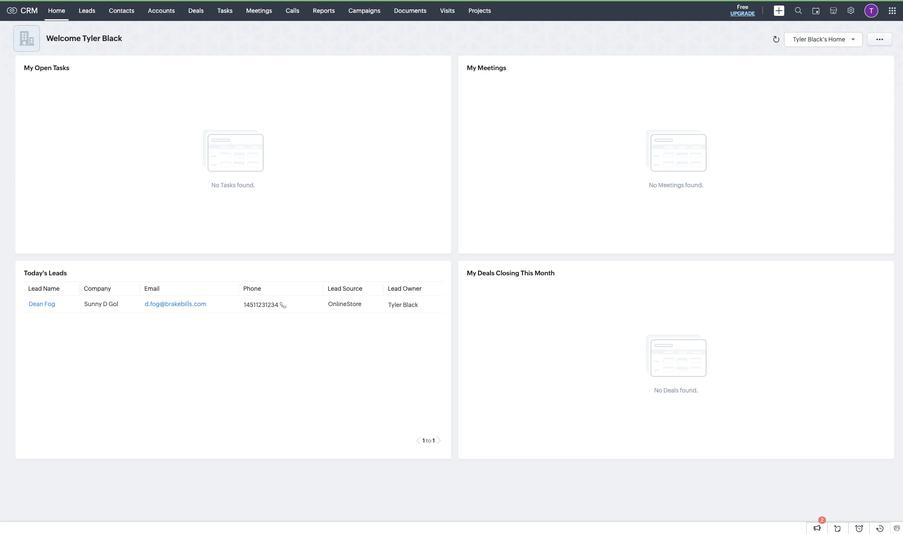 Task type: locate. For each thing, give the bounding box(es) containing it.
1 horizontal spatial meetings
[[478, 64, 507, 72]]

2 horizontal spatial deals
[[664, 387, 679, 394]]

d
[[103, 301, 107, 308]]

search element
[[790, 0, 808, 21]]

1 horizontal spatial tyler
[[388, 302, 402, 309]]

tyler right welcome
[[82, 34, 100, 43]]

tyler
[[82, 34, 100, 43], [793, 36, 807, 43], [388, 302, 402, 309]]

found. for tasks
[[237, 182, 255, 189]]

0 horizontal spatial meetings
[[246, 7, 272, 14]]

lead owner link
[[388, 286, 422, 293]]

tyler left black's
[[793, 36, 807, 43]]

create menu element
[[769, 0, 790, 21]]

profile element
[[860, 0, 884, 21]]

0 vertical spatial leads
[[79, 7, 95, 14]]

2 lead from the left
[[328, 286, 342, 293]]

0 vertical spatial deals
[[189, 7, 204, 14]]

no tasks found.
[[211, 182, 255, 189]]

my open tasks
[[24, 64, 69, 72]]

calls
[[286, 7, 299, 14]]

deals for no deals found.
[[664, 387, 679, 394]]

email link
[[144, 286, 160, 293]]

my meetings
[[467, 64, 507, 72]]

0 horizontal spatial lead
[[28, 286, 42, 293]]

home right black's
[[829, 36, 846, 43]]

2 horizontal spatial meetings
[[658, 182, 684, 189]]

tyler down lead owner link
[[388, 302, 402, 309]]

meetings
[[246, 7, 272, 14], [478, 64, 507, 72], [658, 182, 684, 189]]

sunny
[[84, 301, 102, 308]]

home link
[[41, 0, 72, 21]]

1 horizontal spatial lead
[[328, 286, 342, 293]]

14511231234
[[244, 302, 278, 309]]

lead left source
[[328, 286, 342, 293]]

contacts
[[109, 7, 134, 14]]

my
[[24, 64, 33, 72], [467, 64, 477, 72], [467, 270, 477, 277]]

2 horizontal spatial lead
[[388, 286, 402, 293]]

projects link
[[462, 0, 498, 21]]

deals
[[189, 7, 204, 14], [478, 270, 495, 277], [664, 387, 679, 394]]

1 horizontal spatial deals
[[478, 270, 495, 277]]

0 vertical spatial home
[[48, 7, 65, 14]]

2 vertical spatial deals
[[664, 387, 679, 394]]

0 horizontal spatial deals
[[189, 7, 204, 14]]

home
[[48, 7, 65, 14], [829, 36, 846, 43]]

closing
[[496, 270, 520, 277]]

name
[[43, 286, 60, 293]]

1 vertical spatial meetings
[[478, 64, 507, 72]]

sunny d gol
[[84, 301, 118, 308]]

2 horizontal spatial tyler
[[793, 36, 807, 43]]

no
[[211, 182, 219, 189], [649, 182, 657, 189], [655, 387, 663, 394]]

1
[[423, 438, 425, 445], [433, 438, 435, 445]]

dean fog
[[29, 301, 55, 308]]

0 vertical spatial tasks
[[217, 7, 233, 14]]

1 vertical spatial black
[[403, 302, 418, 309]]

accounts
[[148, 7, 175, 14]]

black down contacts
[[102, 34, 122, 43]]

1 horizontal spatial black
[[403, 302, 418, 309]]

leads up name
[[49, 270, 67, 277]]

free upgrade
[[731, 4, 755, 17]]

black
[[102, 34, 122, 43], [403, 302, 418, 309]]

3 lead from the left
[[388, 286, 402, 293]]

found.
[[237, 182, 255, 189], [686, 182, 704, 189], [680, 387, 699, 394]]

2 vertical spatial meetings
[[658, 182, 684, 189]]

lead up dean
[[28, 286, 42, 293]]

lead
[[28, 286, 42, 293], [328, 286, 342, 293], [388, 286, 402, 293]]

0 vertical spatial black
[[102, 34, 122, 43]]

1 right "to"
[[433, 438, 435, 445]]

crm link
[[7, 6, 38, 15]]

2
[[821, 518, 824, 523]]

0 horizontal spatial 1
[[423, 438, 425, 445]]

0 horizontal spatial home
[[48, 7, 65, 14]]

2 1 from the left
[[433, 438, 435, 445]]

d.fog@brakebills.com link
[[145, 301, 207, 308]]

to
[[426, 438, 432, 445]]

1 horizontal spatial home
[[829, 36, 846, 43]]

black down 'owner'
[[403, 302, 418, 309]]

no meetings found.
[[649, 182, 704, 189]]

lead name
[[28, 286, 60, 293]]

lead for lead name
[[28, 286, 42, 293]]

gol
[[109, 301, 118, 308]]

accounts link
[[141, 0, 182, 21]]

1 1 from the left
[[423, 438, 425, 445]]

1 vertical spatial deals
[[478, 270, 495, 277]]

deals link
[[182, 0, 211, 21]]

lead left 'owner'
[[388, 286, 402, 293]]

tasks inside "link"
[[217, 7, 233, 14]]

lead name link
[[28, 286, 60, 293]]

tasks
[[217, 7, 233, 14], [53, 64, 69, 72], [221, 182, 236, 189]]

0 horizontal spatial tyler
[[82, 34, 100, 43]]

tyler black's home
[[793, 36, 846, 43]]

phone
[[243, 286, 261, 293]]

reports
[[313, 7, 335, 14]]

lead source
[[328, 286, 363, 293]]

0 horizontal spatial leads
[[49, 270, 67, 277]]

1 left "to"
[[423, 438, 425, 445]]

leads up welcome tyler black
[[79, 7, 95, 14]]

leads
[[79, 7, 95, 14], [49, 270, 67, 277]]

tyler black's home link
[[793, 36, 859, 43]]

company link
[[84, 286, 111, 293]]

home right crm
[[48, 7, 65, 14]]

1 horizontal spatial 1
[[433, 438, 435, 445]]

reports link
[[306, 0, 342, 21]]

1 lead from the left
[[28, 286, 42, 293]]



Task type: vqa. For each thing, say whether or not it's contained in the screenshot.
Notification SMS
no



Task type: describe. For each thing, give the bounding box(es) containing it.
month
[[535, 270, 555, 277]]

no for closing
[[655, 387, 663, 394]]

0 vertical spatial meetings
[[246, 7, 272, 14]]

today's
[[24, 270, 47, 277]]

lead source link
[[328, 286, 363, 293]]

tyler black
[[388, 302, 418, 309]]

1 to 1
[[423, 438, 435, 445]]

today's leads
[[24, 270, 67, 277]]

visits
[[440, 7, 455, 14]]

tyler for tyler black
[[388, 302, 402, 309]]

found. for closing
[[680, 387, 699, 394]]

meetings link
[[240, 0, 279, 21]]

profile image
[[865, 4, 879, 17]]

calendar image
[[813, 7, 820, 14]]

documents
[[394, 7, 427, 14]]

free
[[737, 4, 749, 10]]

lead for lead source
[[328, 286, 342, 293]]

2 vertical spatial tasks
[[221, 182, 236, 189]]

no deals found.
[[655, 387, 699, 394]]

campaigns
[[349, 7, 381, 14]]

welcome
[[46, 34, 81, 43]]

1 horizontal spatial leads
[[79, 7, 95, 14]]

visits link
[[434, 0, 462, 21]]

0 horizontal spatial black
[[102, 34, 122, 43]]

meetings for my meetings
[[478, 64, 507, 72]]

search image
[[795, 7, 802, 14]]

projects
[[469, 7, 491, 14]]

meetings for no meetings found.
[[658, 182, 684, 189]]

1 vertical spatial leads
[[49, 270, 67, 277]]

company
[[84, 286, 111, 293]]

tasks link
[[211, 0, 240, 21]]

1 vertical spatial home
[[829, 36, 846, 43]]

campaigns link
[[342, 0, 387, 21]]

black's
[[808, 36, 828, 43]]

documents link
[[387, 0, 434, 21]]

upgrade
[[731, 11, 755, 17]]

deals for my deals closing this month
[[478, 270, 495, 277]]

1 vertical spatial tasks
[[53, 64, 69, 72]]

dean fog link
[[29, 301, 55, 308]]

lead owner
[[388, 286, 422, 293]]

my for my meetings
[[467, 64, 477, 72]]

my deals closing this month
[[467, 270, 555, 277]]

this
[[521, 270, 534, 277]]

email
[[144, 286, 160, 293]]

crm
[[21, 6, 38, 15]]

source
[[343, 286, 363, 293]]

d.fog@brakebills.com
[[145, 301, 207, 308]]

dean
[[29, 301, 43, 308]]

contacts link
[[102, 0, 141, 21]]

onlinestore
[[328, 301, 362, 308]]

leads link
[[72, 0, 102, 21]]

phone link
[[243, 286, 261, 293]]

open
[[35, 64, 52, 72]]

lead for lead owner
[[388, 286, 402, 293]]

owner
[[403, 286, 422, 293]]

fog
[[44, 301, 55, 308]]

no for tasks
[[211, 182, 219, 189]]

welcome tyler black
[[46, 34, 122, 43]]

calls link
[[279, 0, 306, 21]]

my for my open tasks
[[24, 64, 33, 72]]

my for my deals closing this month
[[467, 270, 477, 277]]

create menu image
[[774, 5, 785, 16]]

tyler for tyler black's home
[[793, 36, 807, 43]]



